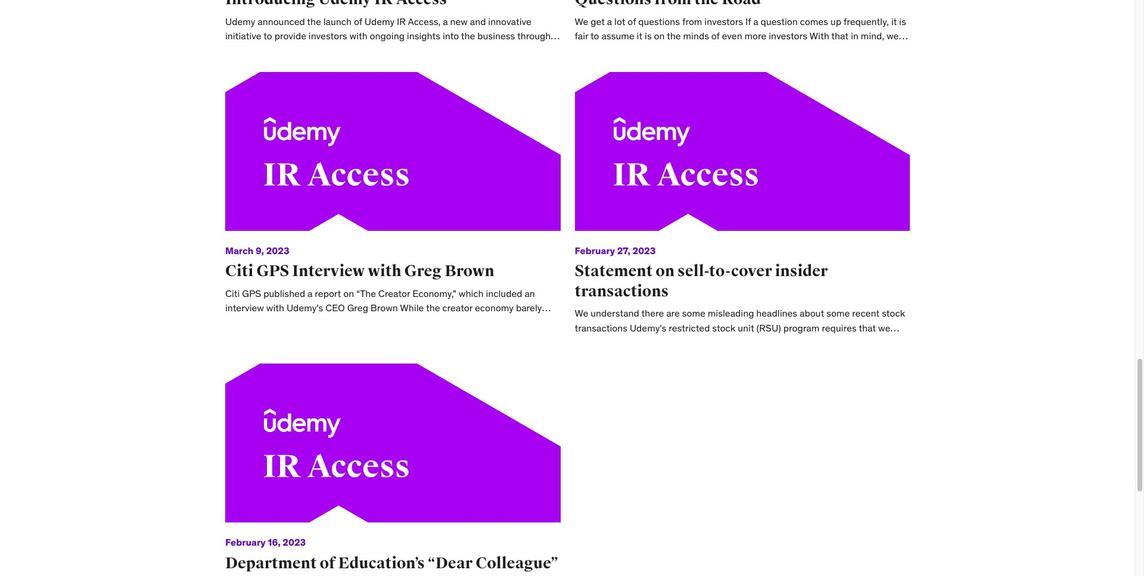 Task type: vqa. For each thing, say whether or not it's contained in the screenshot.
We're humbled to be recognized for our efforts worldwide.
no



Task type: describe. For each thing, give the bounding box(es) containing it.
gps
[[256, 262, 289, 281]]

blog
[[653, 45, 672, 56]]

aren't
[[596, 59, 620, 71]]

comes
[[800, 15, 828, 27]]

interview
[[292, 262, 365, 281]]

we get a lot of questions from investors if a question comes up frequently, it is fair to assume it is on the minds of even more investors with that in mind, we plan to use this ir blog to post frequently asked questions and our responses why aren't we seeing more top line growth from the consumer...
[[575, 15, 909, 71]]

greg
[[404, 262, 442, 281]]

citi
[[225, 262, 253, 281]]

consumer...
[[796, 59, 846, 71]]

we
[[575, 15, 588, 27]]

brown
[[445, 262, 494, 281]]

in
[[851, 30, 859, 42]]

0 vertical spatial we
[[887, 30, 899, 42]]

1 horizontal spatial more
[[745, 30, 767, 42]]

0 horizontal spatial more
[[667, 59, 689, 71]]

0 vertical spatial it
[[891, 15, 897, 27]]

march
[[225, 245, 254, 257]]

statement on sell-to-cover insider transactions
[[575, 262, 828, 301]]

department of education's "dear colleague" letter link
[[225, 554, 558, 577]]

that
[[831, 30, 849, 42]]

2023 for on
[[633, 245, 656, 257]]

sell-
[[678, 262, 709, 281]]

use
[[606, 45, 621, 56]]

1 horizontal spatial from
[[758, 59, 778, 71]]

line
[[708, 59, 723, 71]]

why
[[575, 59, 593, 71]]

and
[[824, 45, 840, 56]]

1 a from the left
[[607, 15, 612, 27]]

march 9, 2023
[[225, 245, 289, 257]]

of for investors
[[628, 15, 636, 27]]

with
[[368, 262, 401, 281]]

0 vertical spatial is
[[899, 15, 906, 27]]

1 vertical spatial of
[[711, 30, 720, 42]]

february 16, 2023 department of education's "dear colleague" letter
[[225, 537, 558, 577]]

education's
[[338, 554, 425, 574]]

0 horizontal spatial we
[[622, 59, 634, 71]]

2 a from the left
[[753, 15, 758, 27]]

february for february 27, 2023
[[575, 245, 615, 257]]

frequently,
[[844, 15, 889, 27]]

february 27, 2023
[[575, 245, 656, 257]]

27,
[[617, 245, 630, 257]]

cover
[[731, 262, 772, 281]]

our
[[842, 45, 856, 56]]

post
[[685, 45, 704, 56]]

to left use
[[595, 45, 604, 56]]



Task type: locate. For each thing, give the bounding box(es) containing it.
2023 inside the february 16, 2023 department of education's "dear colleague" letter
[[283, 537, 306, 549]]

1 horizontal spatial investors
[[769, 30, 807, 42]]

2 vertical spatial of
[[320, 554, 335, 574]]

0 vertical spatial investors
[[705, 15, 743, 27]]

get
[[591, 15, 605, 27]]

insider
[[775, 262, 828, 281]]

1 vertical spatial more
[[667, 59, 689, 71]]

1 vertical spatial questions
[[780, 45, 822, 56]]

1 vertical spatial investors
[[769, 30, 807, 42]]

0 horizontal spatial a
[[607, 15, 612, 27]]

of right lot
[[628, 15, 636, 27]]

1 horizontal spatial the
[[780, 59, 794, 71]]

of inside the february 16, 2023 department of education's "dear colleague" letter
[[320, 554, 335, 574]]

question
[[761, 15, 798, 27]]

february for february 16, 2023 department of education's "dear colleague" letter
[[225, 537, 266, 549]]

2023 right 16,
[[283, 537, 306, 549]]

0 vertical spatial the
[[667, 30, 681, 42]]

0 horizontal spatial is
[[645, 30, 652, 42]]

is
[[899, 15, 906, 27], [645, 30, 652, 42]]

0 horizontal spatial investors
[[705, 15, 743, 27]]

assume
[[602, 30, 634, 42]]

more left the top
[[667, 59, 689, 71]]

1 horizontal spatial is
[[899, 15, 906, 27]]

0 horizontal spatial the
[[667, 30, 681, 42]]

transactions
[[575, 282, 669, 301]]

0 vertical spatial february
[[575, 245, 615, 257]]

lot
[[614, 15, 625, 27]]

we
[[887, 30, 899, 42], [622, 59, 634, 71]]

0 horizontal spatial of
[[320, 554, 335, 574]]

with
[[810, 30, 829, 42]]

1 vertical spatial from
[[758, 59, 778, 71]]

the left consumer...
[[780, 59, 794, 71]]

investors down 'question'
[[769, 30, 807, 42]]

more
[[745, 30, 767, 42], [667, 59, 689, 71]]

1 vertical spatial on
[[656, 262, 675, 281]]

on left sell- at the top right of page
[[656, 262, 675, 281]]

ir
[[641, 45, 650, 56]]

of
[[628, 15, 636, 27], [711, 30, 720, 42], [320, 554, 335, 574]]

citi gps interview with greg brown link
[[225, 262, 494, 281]]

february up statement
[[575, 245, 615, 257]]

statement
[[575, 262, 653, 281]]

1 horizontal spatial questions
[[780, 45, 822, 56]]

1 vertical spatial is
[[645, 30, 652, 42]]

asked
[[752, 45, 778, 56]]

0 horizontal spatial questions
[[638, 15, 680, 27]]

9,
[[256, 245, 264, 257]]

0 vertical spatial more
[[745, 30, 767, 42]]

2023 right "27,"
[[633, 245, 656, 257]]

of left even
[[711, 30, 720, 42]]

colleague"
[[476, 554, 558, 574]]

mind,
[[861, 30, 884, 42]]

1 vertical spatial it
[[637, 30, 643, 42]]

1 horizontal spatial we
[[887, 30, 899, 42]]

even
[[722, 30, 742, 42]]

1 vertical spatial the
[[780, 59, 794, 71]]

to-
[[709, 262, 731, 281]]

to right 'fair'
[[591, 30, 599, 42]]

minds
[[683, 30, 709, 42]]

of left education's
[[320, 554, 335, 574]]

a left lot
[[607, 15, 612, 27]]

if
[[745, 15, 751, 27]]

it right frequently,
[[891, 15, 897, 27]]

2023 for gps
[[266, 245, 289, 257]]

it
[[891, 15, 897, 27], [637, 30, 643, 42]]

the up blog
[[667, 30, 681, 42]]

questions
[[638, 15, 680, 27], [780, 45, 822, 56]]

2023
[[266, 245, 289, 257], [633, 245, 656, 257], [283, 537, 306, 549]]

from
[[682, 15, 702, 27], [758, 59, 778, 71]]

is right frequently,
[[899, 15, 906, 27]]

more down if
[[745, 30, 767, 42]]

on inside we get a lot of questions from investors if a question comes up frequently, it is fair to assume it is on the minds of even more investors with that in mind, we plan to use this ir blog to post frequently asked questions and our responses why aren't we seeing more top line growth from the consumer...
[[654, 30, 665, 42]]

february left 16,
[[225, 537, 266, 549]]

citi gps interview with greg brown
[[225, 262, 494, 281]]

growth
[[725, 59, 755, 71]]

we up responses
[[887, 30, 899, 42]]

investors
[[705, 15, 743, 27], [769, 30, 807, 42]]

1 horizontal spatial it
[[891, 15, 897, 27]]

0 vertical spatial of
[[628, 15, 636, 27]]

1 horizontal spatial february
[[575, 245, 615, 257]]

questions down with
[[780, 45, 822, 56]]

up
[[831, 15, 841, 27]]

a
[[607, 15, 612, 27], [753, 15, 758, 27]]

16,
[[268, 537, 281, 549]]

we down this
[[622, 59, 634, 71]]

0 vertical spatial questions
[[638, 15, 680, 27]]

is up ir
[[645, 30, 652, 42]]

investors up even
[[705, 15, 743, 27]]

2 horizontal spatial of
[[711, 30, 720, 42]]

1 vertical spatial we
[[622, 59, 634, 71]]

statement on sell-to-cover insider transactions link
[[575, 262, 828, 301]]

to
[[591, 30, 599, 42], [595, 45, 604, 56], [674, 45, 683, 56]]

1 horizontal spatial of
[[628, 15, 636, 27]]

a right if
[[753, 15, 758, 27]]

1 vertical spatial february
[[225, 537, 266, 549]]

responses
[[858, 45, 902, 56]]

department
[[225, 554, 317, 574]]

0 vertical spatial from
[[682, 15, 702, 27]]

february
[[575, 245, 615, 257], [225, 537, 266, 549]]

the
[[667, 30, 681, 42], [780, 59, 794, 71]]

questions up blog
[[638, 15, 680, 27]]

0 vertical spatial on
[[654, 30, 665, 42]]

from down asked
[[758, 59, 778, 71]]

top
[[691, 59, 706, 71]]

to left post
[[674, 45, 683, 56]]

seeing
[[637, 59, 665, 71]]

february inside the february 16, 2023 department of education's "dear colleague" letter
[[225, 537, 266, 549]]

plan
[[575, 45, 593, 56]]

letter
[[225, 574, 272, 577]]

"dear
[[428, 554, 473, 574]]

0 horizontal spatial from
[[682, 15, 702, 27]]

frequently
[[707, 45, 750, 56]]

0 horizontal spatial it
[[637, 30, 643, 42]]

1 horizontal spatial a
[[753, 15, 758, 27]]

this
[[623, 45, 639, 56]]

on up blog
[[654, 30, 665, 42]]

it up ir
[[637, 30, 643, 42]]

fair
[[575, 30, 588, 42]]

of for colleague"
[[320, 554, 335, 574]]

0 horizontal spatial february
[[225, 537, 266, 549]]

on inside 'statement on sell-to-cover insider transactions'
[[656, 262, 675, 281]]

on
[[654, 30, 665, 42], [656, 262, 675, 281]]

from up minds
[[682, 15, 702, 27]]

2023 right 9,
[[266, 245, 289, 257]]



